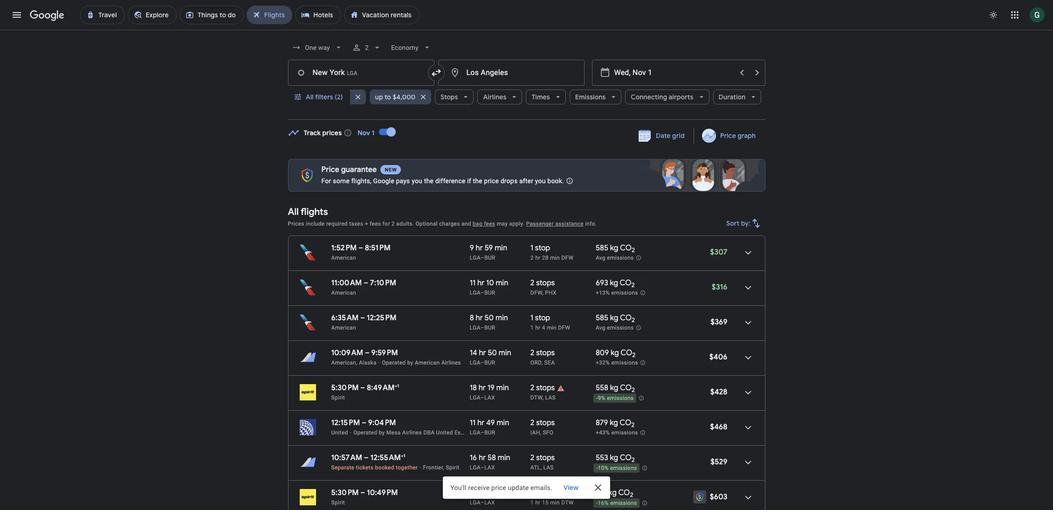 Task type: describe. For each thing, give the bounding box(es) containing it.
total duration 14 hr 50 min. element
[[470, 348, 531, 359]]

809 kg co 2
[[596, 348, 636, 359]]

2 inside 517 kg co 2
[[630, 491, 634, 499]]

9 hr 59 min lga – bur
[[470, 243, 507, 261]]

price inside view status
[[492, 484, 507, 492]]

kg for $369
[[610, 313, 619, 323]]

1 the from the left
[[424, 177, 434, 185]]

5:30 pm for 10:49 pm
[[331, 488, 359, 498]]

leaves laguardia airport at 6:35 am on wednesday, november 1 and arrives at hollywood burbank airport at 12:25 pm on wednesday, november 1. element
[[331, 313, 397, 323]]

hr for 11 hr 49 min
[[478, 418, 485, 428]]

15
[[542, 500, 549, 506]]

date grid button
[[632, 127, 692, 144]]

price for price graph
[[721, 132, 737, 140]]

1 carry-on bag, bags, selected image
[[300, 86, 366, 108]]

1 left 15
[[531, 500, 534, 506]]

co for $468
[[620, 418, 632, 428]]

$4,000
[[393, 93, 416, 101]]

0 vertical spatial las
[[546, 395, 556, 401]]

skywest
[[478, 430, 500, 436]]

avg for 9 hr 59 min
[[596, 255, 606, 261]]

some
[[333, 177, 350, 185]]

frontier,
[[423, 465, 445, 471]]

update
[[508, 484, 529, 492]]

all filters (2) button
[[288, 86, 350, 108]]

co for $406
[[621, 348, 633, 358]]

passenger
[[526, 221, 554, 227]]

517
[[596, 488, 607, 498]]

flight details. leaves laguardia airport at 5:30 pm on wednesday, november 1 and arrives at los angeles international airport at 10:49 pm on wednesday, november 1. image
[[737, 486, 760, 509]]

hr inside 1 stop 1 hr 15 min dtw
[[536, 500, 541, 506]]

dfw for 9 hr 59 min
[[562, 255, 574, 261]]

8 hr 50 min lga – bur
[[470, 313, 508, 331]]

11 hr 10 min lga – bur
[[470, 278, 509, 296]]

duration button
[[713, 86, 762, 108]]

up
[[375, 93, 383, 101]]

4
[[542, 325, 546, 331]]

mesa
[[387, 430, 401, 436]]

lax for 8
[[485, 500, 495, 506]]

5:30 pm – 8:49 am + 1
[[331, 383, 399, 393]]

Departure time: 1:52 PM. text field
[[331, 243, 357, 253]]

1:52 pm – 8:51 pm american
[[331, 243, 391, 261]]

layover (1 of 1) is a 2 hr 28 min layover at dallas/fort worth international airport in dallas. element
[[531, 254, 591, 262]]

min inside 1 stop 2 hr 28 min dfw
[[550, 255, 560, 261]]

sort by:
[[727, 219, 751, 228]]

prices include required taxes + fees for 2 adults. optional charges and bag fees may apply. passenger assistance
[[288, 221, 584, 227]]

8 for 8 hr 19 min
[[470, 488, 474, 498]]

– inside 5:30 pm – 8:49 am + 1
[[361, 383, 365, 393]]

leaves laguardia airport at 1:52 pm on wednesday, november 1 and arrives at hollywood burbank airport at 8:51 pm on wednesday, november 1. element
[[331, 243, 391, 253]]

stops
[[441, 93, 458, 101]]

553 kg co 2
[[596, 453, 635, 464]]

pays
[[396, 177, 410, 185]]

leaves laguardia airport at 10:09 am on wednesday, november 1 and arrives at hollywood burbank airport at 9:59 pm on wednesday, november 1. element
[[331, 348, 398, 358]]

– inside 18 hr 19 min lga – lax
[[481, 395, 485, 401]]

2 stops atl , las
[[531, 453, 555, 471]]

leaves laguardia airport at 10:57 am on wednesday, november 1 and arrives at los angeles international airport at 12:55 am on thursday, november 2. element
[[331, 453, 406, 463]]

min for 18 hr 19 min
[[497, 383, 509, 393]]

flight details. leaves laguardia airport at 1:52 pm on wednesday, november 1 and arrives at hollywood burbank airport at 8:51 pm on wednesday, november 1. image
[[737, 242, 760, 264]]

9:59 pm
[[371, 348, 398, 358]]

10:57 am
[[331, 453, 362, 463]]

dtw inside layover (1 of 2) is a 2 hr layover at detroit metropolitan wayne county airport in detroit. layover (2 of 2) is a 8 hr 25 min overnight layover at harry reid international airport in las vegas. element
[[531, 395, 543, 401]]

10:57 am – 12:55 am + 1
[[331, 453, 406, 463]]

passenger assistance button
[[526, 221, 584, 227]]

kg for $307
[[610, 243, 619, 253]]

1 stop flight. element for 9 hr 59 min
[[531, 243, 550, 254]]

graph
[[738, 132, 756, 140]]

12:15 pm – 9:04 pm
[[331, 418, 396, 428]]

2 inside the 558 kg co 2
[[632, 386, 635, 394]]

529 US dollars text field
[[711, 458, 728, 467]]

$529
[[711, 458, 728, 467]]

kg for $468
[[610, 418, 618, 428]]

flights,
[[351, 177, 372, 185]]

Departure time: 10:09 AM. text field
[[331, 348, 363, 358]]

co for $316
[[620, 278, 632, 288]]

emissions down the 558 kg co 2
[[607, 395, 634, 402]]

18 hr 19 min lga – lax
[[470, 383, 509, 401]]

50 for 14
[[488, 348, 497, 358]]

– inside 8 hr 19 min lga – lax
[[481, 500, 485, 506]]

airlines button
[[478, 86, 523, 108]]

- for 517
[[596, 500, 598, 507]]

express,
[[455, 430, 477, 436]]

10%
[[598, 465, 609, 472]]

+43% emissions
[[596, 430, 638, 436]]

operated for 9:04 pm
[[354, 430, 377, 436]]

49
[[486, 418, 495, 428]]

co for $428
[[620, 383, 632, 393]]

price graph
[[721, 132, 756, 140]]

– inside 11:00 am – 7:10 pm american
[[364, 278, 368, 288]]

lga for 11 hr 49 min
[[470, 430, 481, 436]]

lax for 18
[[485, 395, 495, 401]]

separate
[[331, 465, 355, 471]]

19 for 8
[[485, 488, 492, 498]]

– inside the 9 hr 59 min lga – bur
[[481, 255, 485, 261]]

all filters (2)
[[306, 93, 343, 101]]

18
[[470, 383, 477, 393]]

avg emissions for $307
[[596, 255, 634, 261]]

585 for 9 hr 59 min
[[596, 243, 609, 253]]

0 horizontal spatial +
[[365, 221, 368, 227]]

2 you from the left
[[535, 177, 546, 185]]

las inside '2 stops atl , las'
[[544, 465, 554, 471]]

price for price guarantee
[[322, 165, 340, 174]]

– inside 11 hr 49 min lga – bur
[[481, 430, 485, 436]]

5:30 pm for 8:49 am
[[331, 383, 359, 393]]

2 inside 1 stop 2 hr 28 min dfw
[[531, 255, 534, 261]]

none search field containing all filters (2)
[[288, 36, 766, 120]]

3 2 stops flight. element from the top
[[531, 383, 555, 394]]

american for 6:35 am
[[331, 325, 356, 331]]

+13% emissions
[[596, 290, 638, 296]]

hr for 9 hr 59 min
[[476, 243, 483, 253]]

phx
[[545, 290, 557, 296]]

nov
[[358, 129, 370, 137]]

iah
[[531, 430, 540, 436]]

book.
[[548, 177, 564, 185]]

10:49 pm
[[367, 488, 398, 498]]

co for $307
[[620, 243, 632, 253]]

Departure time: 10:57 AM. text field
[[331, 453, 362, 463]]

1 stop 1 hr 15 min dtw
[[531, 488, 574, 506]]

view button
[[556, 479, 586, 496]]

Arrival time: 8:49 AM on  Thursday, November 2. text field
[[367, 383, 399, 393]]

, inside layover (1 of 2) is a 2 hr layover at detroit metropolitan wayne county airport in detroit. layover (2 of 2) is a 8 hr 25 min overnight layover at harry reid international airport in las vegas. element
[[543, 395, 544, 401]]

lga for 8 hr 50 min
[[470, 325, 481, 331]]

Arrival time: 12:25 PM. text field
[[367, 313, 397, 323]]

, for 14 hr 50 min
[[542, 360, 543, 366]]

co for $369
[[620, 313, 632, 323]]

1 you from the left
[[412, 177, 423, 185]]

809
[[596, 348, 609, 358]]

– inside '11 hr 10 min lga – bur'
[[481, 290, 485, 296]]

airlines for 11 hr 49 min
[[402, 430, 422, 436]]

operated by mesa airlines dba united express, skywest dba united express
[[354, 430, 553, 436]]

layover (1 of 2) is a 1 hr 22 min layover at dallas/fort worth international airport in dallas. layover (2 of 2) is a 1 hr 38 min layover at phoenix sky harbor international airport in phoenix. element
[[531, 289, 591, 297]]

58
[[488, 453, 496, 463]]

– inside 6:35 am – 12:25 pm american
[[361, 313, 365, 323]]

New feature text field
[[381, 165, 401, 174]]

406 US dollars text field
[[710, 353, 728, 362]]

0 vertical spatial spirit
[[331, 395, 345, 401]]

emissions down "693 kg co 2"
[[612, 290, 638, 296]]

5:30 pm – 10:49 pm spirit
[[331, 488, 398, 506]]

by:
[[741, 219, 751, 228]]

assistance
[[556, 221, 584, 227]]

emissions
[[575, 93, 606, 101]]

hr inside 1 stop 1 hr 4 min dfw
[[536, 325, 541, 331]]

1 left the 4
[[531, 325, 534, 331]]

sort
[[727, 219, 740, 228]]

connecting airports
[[631, 93, 694, 101]]

separate tickets booked together. this trip includes tickets from multiple airlines. missed connections may be protected by kiwi.com.. element
[[331, 465, 418, 471]]

8 for 8 hr 50 min
[[470, 313, 474, 323]]

2 stops flight. element for 16 hr 58 min
[[531, 453, 555, 464]]

avg for 8 hr 50 min
[[596, 325, 606, 331]]

frontier, spirit
[[423, 465, 460, 471]]

dfw for 8 hr 50 min
[[558, 325, 571, 331]]

2 stops flight. element for 11 hr 49 min
[[531, 418, 555, 429]]

emissions down 553 kg co 2
[[611, 465, 637, 472]]

flight details. leaves laguardia airport at 10:09 am on wednesday, november 1 and arrives at hollywood burbank airport at 9:59 pm on wednesday, november 1. image
[[737, 347, 760, 369]]

layover (1 of 2) is a 7 hr 57 min layover at hartsfield-jackson atlanta international airport in atlanta. layover (2 of 2) is a 32 min layover at harry reid international airport in las vegas. element
[[531, 464, 591, 472]]

separate tickets booked together
[[331, 465, 418, 471]]

1 right update
[[531, 488, 534, 498]]

2 inside 2 stops iah , sfo
[[531, 418, 535, 428]]

50 for 8
[[485, 313, 494, 323]]

2 stops flight. element for 11 hr 10 min
[[531, 278, 555, 289]]

hr for 8 hr 50 min
[[476, 313, 483, 323]]

$428
[[711, 388, 728, 397]]

kg inside 517 kg co 2
[[609, 488, 617, 498]]

up to $4,000
[[375, 93, 416, 101]]

10:09 am – 9:59 pm
[[331, 348, 398, 358]]

2 inside 553 kg co 2
[[632, 456, 635, 464]]

19 for 18
[[488, 383, 495, 393]]

12:55 am
[[371, 453, 401, 463]]

6:35 am
[[331, 313, 359, 323]]

stops for 2 stops
[[536, 383, 555, 393]]

flight details. leaves laguardia airport at 10:57 am on wednesday, november 1 and arrives at los angeles international airport at 12:55 am on thursday, november 2. image
[[737, 451, 760, 474]]

bur for 14 hr 50 min
[[485, 360, 496, 366]]

lga for 14 hr 50 min
[[470, 360, 481, 366]]

learn more about price guarantee image
[[559, 170, 581, 192]]

charges
[[439, 221, 460, 227]]

bur for 11 hr 49 min
[[485, 430, 496, 436]]

min for 9 hr 59 min
[[495, 243, 507, 253]]

min for 8 hr 19 min
[[494, 488, 506, 498]]

view status
[[443, 477, 610, 499]]

2 united from the left
[[436, 430, 453, 436]]

– inside 1:52 pm – 8:51 pm american
[[359, 243, 363, 253]]

american for 11:00 am
[[331, 290, 356, 296]]

307 US dollars text field
[[710, 248, 728, 257]]

flight details. leaves laguardia airport at 12:15 pm on wednesday, november 1 and arrives at hollywood burbank airport at 9:04 pm on wednesday, november 1. image
[[737, 417, 760, 439]]

2 stops
[[531, 383, 555, 393]]

total duration 11 hr 10 min. element
[[470, 278, 531, 289]]

apply.
[[510, 221, 525, 227]]

, for 11 hr 49 min
[[540, 430, 542, 436]]

2 inside '2 stops atl , las'
[[531, 453, 535, 463]]

603 US dollars text field
[[710, 493, 728, 502]]

min for 14 hr 50 min
[[499, 348, 512, 358]]

emissions up 809 kg co 2
[[607, 325, 634, 331]]

kg for $428
[[610, 383, 619, 393]]

layover (1 of 1) is a 1 hr 4 min layover at dallas/fort worth international airport in dallas. element
[[531, 324, 591, 332]]

Departure time: 6:35 AM. text field
[[331, 313, 359, 323]]



Task type: vqa. For each thing, say whether or not it's contained in the screenshot.
468 US dollars text field
yes



Task type: locate. For each thing, give the bounding box(es) containing it.
emails.
[[531, 484, 553, 492]]

3 lga from the top
[[470, 325, 481, 331]]

1 stop 2 hr 28 min dfw
[[531, 243, 574, 261]]

– inside 14 hr 50 min lga – bur
[[481, 360, 485, 366]]

– down total duration 16 hr 58 min. element
[[481, 465, 485, 471]]

11 hr 49 min lga – bur
[[470, 418, 509, 436]]

, left sea
[[542, 360, 543, 366]]

price left drops
[[484, 177, 499, 185]]

1 bur from the top
[[485, 255, 496, 261]]

airlines inside popup button
[[483, 93, 507, 101]]

dtw down view
[[562, 500, 574, 506]]

- for 558
[[596, 395, 598, 402]]

11 for 11 hr 49 min
[[470, 418, 476, 428]]

1 inside find the best price region
[[372, 129, 375, 137]]

Arrival time: 9:04 PM. text field
[[368, 418, 396, 428]]

stop
[[535, 243, 550, 253], [535, 313, 550, 323], [535, 488, 550, 498]]

lga inside 8 hr 50 min lga – bur
[[470, 325, 481, 331]]

1 vertical spatial 50
[[488, 348, 497, 358]]

filters
[[315, 93, 333, 101]]

3 stop from the top
[[535, 488, 550, 498]]

leaves laguardia airport at 12:15 pm on wednesday, november 1 and arrives at hollywood burbank airport at 9:04 pm on wednesday, november 1. element
[[331, 418, 396, 428]]

bur inside 14 hr 50 min lga – bur
[[485, 360, 496, 366]]

- for 553
[[596, 465, 598, 472]]

428 US dollars text field
[[711, 388, 728, 397]]

co up +32% emissions
[[621, 348, 633, 358]]

lax
[[485, 395, 495, 401], [485, 465, 495, 471], [485, 500, 495, 506]]

585 kg co 2 for $369
[[596, 313, 635, 324]]

Departure time: 12:15 PM. text field
[[331, 418, 360, 428]]

dba up frontier,
[[424, 430, 435, 436]]

co inside "693 kg co 2"
[[620, 278, 632, 288]]

16%
[[598, 500, 609, 507]]

1 5:30 pm from the top
[[331, 383, 359, 393]]

+ for 8:49 am
[[395, 383, 397, 389]]

1 585 kg co 2 from the top
[[596, 243, 635, 254]]

emissions up "693 kg co 2"
[[607, 255, 634, 261]]

min for 11 hr 49 min
[[497, 418, 509, 428]]

1 stop flight. element up 28
[[531, 243, 550, 254]]

avg emissions
[[596, 255, 634, 261], [596, 325, 634, 331]]

1 stop 1 hr 4 min dfw
[[531, 313, 571, 331]]

operated down '12:15 pm – 9:04 pm'
[[354, 430, 377, 436]]

if
[[467, 177, 471, 185]]

bur for 8 hr 50 min
[[485, 325, 496, 331]]

468 US dollars text field
[[710, 423, 728, 432]]

co up "693 kg co 2"
[[620, 243, 632, 253]]

1 vertical spatial las
[[544, 465, 554, 471]]

None search field
[[288, 36, 766, 120]]

2 585 kg co 2 from the top
[[596, 313, 635, 324]]

4 2 stops flight. element from the top
[[531, 418, 555, 429]]

1 horizontal spatial by
[[407, 360, 414, 366]]

0 vertical spatial 1 stop flight. element
[[531, 243, 550, 254]]

airlines right mesa
[[402, 430, 422, 436]]

lga for 8 hr 19 min
[[470, 500, 481, 506]]

1 horizontal spatial you
[[535, 177, 546, 185]]

– inside 16 hr 58 min lga – lax
[[481, 465, 485, 471]]

0 horizontal spatial all
[[288, 206, 299, 218]]

1 vertical spatial 19
[[485, 488, 492, 498]]

1 horizontal spatial fees
[[484, 221, 496, 227]]

american
[[331, 255, 356, 261], [331, 290, 356, 296], [331, 325, 356, 331], [415, 360, 440, 366]]

3 bur from the top
[[485, 325, 496, 331]]

6 lga from the top
[[470, 430, 481, 436]]

-16% emissions
[[596, 500, 637, 507]]

prices
[[288, 221, 304, 227]]

flight details. leaves laguardia airport at 11:00 am on wednesday, november 1 and arrives at hollywood burbank airport at 7:10 pm on wednesday, november 1. image
[[737, 277, 760, 299]]

co inside 517 kg co 2
[[619, 488, 630, 498]]

3 united from the left
[[514, 430, 531, 436]]

1 dba from the left
[[424, 430, 435, 436]]

0 vertical spatial 50
[[485, 313, 494, 323]]

– up "tickets"
[[364, 453, 369, 463]]

– down 'total duration 9 hr 59 min.' element
[[481, 255, 485, 261]]

-9% emissions
[[596, 395, 634, 402]]

hr inside 1 stop 2 hr 28 min dfw
[[536, 255, 541, 261]]

– right 5:30 pm text box
[[361, 488, 365, 498]]

1 horizontal spatial operated
[[382, 360, 406, 366]]

 image
[[379, 360, 380, 366]]

0 vertical spatial 585
[[596, 243, 609, 253]]

1 - from the top
[[596, 395, 598, 402]]

total duration 9 hr 59 min. element
[[470, 243, 531, 254]]

1 stop flight. element
[[531, 243, 550, 254], [531, 313, 550, 324], [531, 488, 550, 499]]

879 kg co 2
[[596, 418, 635, 429]]

lga inside '11 hr 10 min lga – bur'
[[470, 290, 481, 296]]

(2)
[[335, 93, 343, 101]]

2 inside 879 kg co 2
[[632, 421, 635, 429]]

1 vertical spatial price
[[492, 484, 507, 492]]

avg emissions for $369
[[596, 325, 634, 331]]

10
[[486, 278, 494, 288]]

kg inside 553 kg co 2
[[610, 453, 619, 463]]

1 stop flight. element for 8 hr 19 min
[[531, 488, 550, 499]]

1 vertical spatial stop
[[535, 313, 550, 323]]

operated for 9:59 pm
[[382, 360, 406, 366]]

1 avg emissions from the top
[[596, 255, 634, 261]]

0 horizontal spatial you
[[412, 177, 423, 185]]

min down '11 hr 10 min lga – bur'
[[496, 313, 508, 323]]

1 1 stop flight. element from the top
[[531, 243, 550, 254]]

2 inside 2 stops dfw , phx
[[531, 278, 535, 288]]

leaves laguardia airport at 11:00 am on wednesday, november 1 and arrives at hollywood burbank airport at 7:10 pm on wednesday, november 1. element
[[331, 278, 396, 288]]

lga inside 18 hr 19 min lga – lax
[[470, 395, 481, 401]]

leaves laguardia airport at 5:30 pm on wednesday, november 1 and arrives at los angeles international airport at 10:49 pm on wednesday, november 1. element
[[331, 488, 398, 498]]

11 inside 11 hr 49 min lga – bur
[[470, 418, 476, 428]]

– down total duration 11 hr 10 min. element
[[481, 290, 485, 296]]

– inside 8 hr 50 min lga – bur
[[481, 325, 485, 331]]

fees left for
[[370, 221, 381, 227]]

1 lga from the top
[[470, 255, 481, 261]]

$468
[[710, 423, 728, 432]]

min right 14
[[499, 348, 512, 358]]

558
[[596, 383, 609, 393]]

2 stops from the top
[[536, 348, 555, 358]]

1 stop flight. element for 8 hr 50 min
[[531, 313, 550, 324]]

2 inside 2 stops ord , sea
[[531, 348, 535, 358]]

50 down '11 hr 10 min lga – bur'
[[485, 313, 494, 323]]

min for 8 hr 50 min
[[496, 313, 508, 323]]

4 lga from the top
[[470, 360, 481, 366]]

layover (1 of 2) is a 1 hr 12 min layover at o'hare international airport in chicago. layover (2 of 2) is a 3 hr 40 min layover at seattle-tacoma international airport in seattle. element
[[531, 359, 591, 367]]

min inside '11 hr 10 min lga – bur'
[[496, 278, 509, 288]]

0 vertical spatial 8
[[470, 313, 474, 323]]

Arrival time: 10:49 PM. text field
[[367, 488, 398, 498]]

2 avg emissions from the top
[[596, 325, 634, 331]]

hr inside '11 hr 10 min lga – bur'
[[478, 278, 485, 288]]

1 united from the left
[[331, 430, 348, 436]]

,
[[543, 290, 544, 296], [542, 360, 543, 366], [543, 395, 544, 401], [540, 430, 542, 436], [541, 465, 542, 471]]

all flights main content
[[288, 121, 766, 510]]

Departure time: 5:30 PM. text field
[[331, 383, 359, 393]]

all for all flights
[[288, 206, 299, 218]]

11:00 am
[[331, 278, 362, 288]]

min for 16 hr 58 min
[[498, 453, 511, 463]]

1 horizontal spatial dtw
[[562, 500, 574, 506]]

2 stops flight. element up atl
[[531, 453, 555, 464]]

1 vertical spatial lax
[[485, 465, 495, 471]]

layover (1 of 1) is a 1 hr 15 min layover at detroit metropolitan wayne county airport in detroit. element
[[531, 499, 591, 507]]

1 vertical spatial airlines
[[442, 360, 461, 366]]

layover (1 of 2) is a 55 min layover at george bush intercontinental airport in houston. layover (2 of 2) is a 46 min layover at san francisco international airport in san francisco. element
[[531, 429, 591, 437]]

hr inside 8 hr 19 min lga – lax
[[476, 488, 483, 498]]

min inside 16 hr 58 min lga – lax
[[498, 453, 511, 463]]

585 kg co 2 down +13% emissions
[[596, 313, 635, 324]]

0 horizontal spatial dba
[[424, 430, 435, 436]]

12:25 pm
[[367, 313, 397, 323]]

price inside button
[[721, 132, 737, 140]]

, inside 2 stops dfw , phx
[[543, 290, 544, 296]]

1 vertical spatial avg
[[596, 325, 606, 331]]

stops inside 2 stops ord , sea
[[536, 348, 555, 358]]

google
[[373, 177, 395, 185]]

4 stops from the top
[[536, 418, 555, 428]]

lga
[[470, 255, 481, 261], [470, 290, 481, 296], [470, 325, 481, 331], [470, 360, 481, 366], [470, 395, 481, 401], [470, 430, 481, 436], [470, 465, 481, 471], [470, 500, 481, 506]]

1 up together
[[404, 453, 406, 459]]

Departure text field
[[615, 60, 734, 85]]

1 horizontal spatial airlines
[[442, 360, 461, 366]]

0 vertical spatial airlines
[[483, 93, 507, 101]]

Departure time: 5:30 PM. text field
[[331, 488, 359, 498]]

0 vertical spatial +
[[365, 221, 368, 227]]

585
[[596, 243, 609, 253], [596, 313, 609, 323]]

3 lax from the top
[[485, 500, 495, 506]]

price inside all flights main content
[[484, 177, 499, 185]]

Arrival time: 9:59 PM. text field
[[371, 348, 398, 358]]

2 1 stop flight. element from the top
[[531, 313, 550, 324]]

hr inside the 9 hr 59 min lga – bur
[[476, 243, 483, 253]]

optional
[[416, 221, 438, 227]]

lax down 58
[[485, 465, 495, 471]]

0 vertical spatial by
[[407, 360, 414, 366]]

include
[[306, 221, 325, 227]]

times
[[532, 93, 550, 101]]

Arrival time: 8:51 PM. text field
[[365, 243, 391, 253]]

1 vertical spatial all
[[288, 206, 299, 218]]

dtw inside 1 stop 1 hr 15 min dtw
[[562, 500, 574, 506]]

2 stops flight. element for 14 hr 50 min
[[531, 348, 555, 359]]

min inside 11 hr 49 min lga – bur
[[497, 418, 509, 428]]

for some flights, google pays you the difference if the price drops after you book.
[[322, 177, 564, 185]]

airlines left 14 hr 50 min lga – bur
[[442, 360, 461, 366]]

after
[[520, 177, 534, 185]]

1 vertical spatial -
[[596, 465, 598, 472]]

hr for 14 hr 50 min
[[479, 348, 486, 358]]

585 kg co 2
[[596, 243, 635, 254], [596, 313, 635, 324]]

total duration 16 hr 58 min. element
[[470, 453, 531, 464]]

price
[[721, 132, 737, 140], [322, 165, 340, 174]]

1:52 pm
[[331, 243, 357, 253]]

5 bur from the top
[[485, 430, 496, 436]]

hr inside 18 hr 19 min lga – lax
[[479, 383, 486, 393]]

3 - from the top
[[596, 500, 598, 507]]

19
[[488, 383, 495, 393], [485, 488, 492, 498]]

leaves laguardia airport at 5:30 pm on wednesday, november 1 and arrives at los angeles international airport at 8:49 am on thursday, november 2. element
[[331, 383, 399, 393]]

you'll receive price update emails.
[[451, 484, 553, 492]]

emissions down 517 kg co 2
[[611, 500, 637, 507]]

1 585 from the top
[[596, 243, 609, 253]]

bur for 11 hr 10 min
[[485, 290, 496, 296]]

1 stop from the top
[[535, 243, 550, 253]]

–
[[359, 243, 363, 253], [481, 255, 485, 261], [364, 278, 368, 288], [481, 290, 485, 296], [361, 313, 365, 323], [481, 325, 485, 331], [365, 348, 370, 358], [481, 360, 485, 366], [361, 383, 365, 393], [481, 395, 485, 401], [362, 418, 367, 428], [481, 430, 485, 436], [364, 453, 369, 463], [481, 465, 485, 471], [361, 488, 365, 498], [481, 500, 485, 506]]

stop for 8 hr 19 min
[[535, 488, 550, 498]]

1 fees from the left
[[370, 221, 381, 227]]

co inside the 558 kg co 2
[[620, 383, 632, 393]]

kg up the -16% emissions at the right bottom
[[609, 488, 617, 498]]

1 right 8:49 am on the left bottom
[[397, 383, 399, 389]]

9:04 pm
[[368, 418, 396, 428]]

hr down '11 hr 10 min lga – bur'
[[476, 313, 483, 323]]

Arrival time: 7:10 PM. text field
[[370, 278, 396, 288]]

hr right the 18 at the left bottom of page
[[479, 383, 486, 393]]

2 - from the top
[[596, 465, 598, 472]]

0 vertical spatial avg emissions
[[596, 255, 634, 261]]

+ inside 5:30 pm – 8:49 am + 1
[[395, 383, 397, 389]]

1 vertical spatial by
[[379, 430, 385, 436]]

min right 59 on the top of page
[[495, 243, 507, 253]]

dfw inside 1 stop 2 hr 28 min dfw
[[562, 255, 574, 261]]

bur down the total duration 14 hr 50 min. element
[[485, 360, 496, 366]]

min inside 8 hr 19 min lga – lax
[[494, 488, 506, 498]]

3 1 stop flight. element from the top
[[531, 488, 550, 499]]

hr right 9
[[476, 243, 483, 253]]

59
[[485, 243, 493, 253]]

1 down passenger
[[531, 243, 534, 253]]

together
[[396, 465, 418, 471]]

0 vertical spatial stop
[[535, 243, 550, 253]]

– up alaska
[[365, 348, 370, 358]]

- down 517
[[596, 500, 598, 507]]

taxes
[[349, 221, 364, 227]]

2 horizontal spatial airlines
[[483, 93, 507, 101]]

2 stops iah , sfo
[[531, 418, 555, 436]]

lga inside 8 hr 19 min lga – lax
[[470, 500, 481, 506]]

2 stops flight. element up ord
[[531, 348, 555, 359]]

28
[[542, 255, 549, 261]]

price guarantee
[[322, 165, 377, 174]]

emissions down 809 kg co 2
[[612, 360, 638, 366]]

1 vertical spatial dtw
[[562, 500, 574, 506]]

min inside 1 stop 1 hr 4 min dfw
[[547, 325, 557, 331]]

avg up 809
[[596, 325, 606, 331]]

co
[[620, 243, 632, 253], [620, 278, 632, 288], [620, 313, 632, 323], [621, 348, 633, 358], [620, 383, 632, 393], [620, 418, 632, 428], [620, 453, 632, 463], [619, 488, 630, 498]]

lga inside the 9 hr 59 min lga – bur
[[470, 255, 481, 261]]

stops for 2 stops dfw , phx
[[536, 278, 555, 288]]

stops up atl
[[536, 453, 555, 463]]

2 5:30 pm from the top
[[331, 488, 359, 498]]

2 inside 809 kg co 2
[[633, 351, 636, 359]]

min right 28
[[550, 255, 560, 261]]

1 vertical spatial 8
[[470, 488, 474, 498]]

6:35 am – 12:25 pm american
[[331, 313, 397, 331]]

+ inside 10:57 am – 12:55 am + 1
[[401, 453, 404, 459]]

19 inside 8 hr 19 min lga – lax
[[485, 488, 492, 498]]

2 stops flight. element up phx
[[531, 278, 555, 289]]

0 horizontal spatial united
[[331, 430, 348, 436]]

1 vertical spatial avg emissions
[[596, 325, 634, 331]]

american inside 11:00 am – 7:10 pm american
[[331, 290, 356, 296]]

5:30 pm
[[331, 383, 359, 393], [331, 488, 359, 498]]

min for 11 hr 10 min
[[496, 278, 509, 288]]

price
[[484, 177, 499, 185], [492, 484, 507, 492]]

all inside main content
[[288, 206, 299, 218]]

ord
[[531, 360, 542, 366]]

stops for 2 stops iah , sfo
[[536, 418, 555, 428]]

8 inside 8 hr 19 min lga – lax
[[470, 488, 474, 498]]

american for 1:52 pm
[[331, 255, 356, 261]]

main menu image
[[11, 9, 22, 21]]

5 lga from the top
[[470, 395, 481, 401]]

1 vertical spatial 585 kg co 2
[[596, 313, 635, 324]]

dba down the total duration 11 hr 49 min. "element"
[[501, 430, 513, 436]]

duration
[[719, 93, 746, 101]]

avg emissions up 809 kg co 2
[[596, 325, 634, 331]]

7 lga from the top
[[470, 465, 481, 471]]

-
[[596, 395, 598, 402], [596, 465, 598, 472], [596, 500, 598, 507]]

2 inside 2 popup button
[[365, 44, 369, 51]]

all inside button
[[306, 93, 314, 101]]

emissions down 879 kg co 2
[[612, 430, 638, 436]]

american inside 6:35 am – 12:25 pm american
[[331, 325, 356, 331]]

0 vertical spatial all
[[306, 93, 314, 101]]

1 8 from the top
[[470, 313, 474, 323]]

0 vertical spatial dtw
[[531, 395, 543, 401]]

prices
[[323, 129, 342, 137]]

, left sfo
[[540, 430, 542, 436]]

2 vertical spatial airlines
[[402, 430, 422, 436]]

bag fees button
[[473, 221, 496, 227]]

2 585 from the top
[[596, 313, 609, 323]]

total duration 18 hr 19 min. element
[[470, 383, 531, 394]]

0 horizontal spatial the
[[424, 177, 434, 185]]

lga inside 14 hr 50 min lga – bur
[[470, 360, 481, 366]]

kg up +43% emissions
[[610, 418, 618, 428]]

dtw , las
[[531, 395, 556, 401]]

$316
[[712, 283, 728, 292]]

2 stops flight. element up express
[[531, 418, 555, 429]]

, inside '2 stops atl , las'
[[541, 465, 542, 471]]

spirit inside 5:30 pm – 10:49 pm spirit
[[331, 500, 345, 506]]

– inside 10:57 am – 12:55 am + 1
[[364, 453, 369, 463]]

1 stop flight. element up the 4
[[531, 313, 550, 324]]

0 horizontal spatial operated
[[354, 430, 377, 436]]

1 11 from the top
[[470, 278, 476, 288]]

stops button
[[435, 86, 474, 108]]

american inside 1:52 pm – 8:51 pm american
[[331, 255, 356, 261]]

0 vertical spatial dfw
[[562, 255, 574, 261]]

1 horizontal spatial all
[[306, 93, 314, 101]]

+13%
[[596, 290, 610, 296]]

kg for $406
[[611, 348, 619, 358]]

lga inside 16 hr 58 min lga – lax
[[470, 465, 481, 471]]

0 horizontal spatial by
[[379, 430, 385, 436]]

airlines
[[483, 93, 507, 101], [442, 360, 461, 366], [402, 430, 422, 436]]

united down 12:15 pm
[[331, 430, 348, 436]]

2 stop from the top
[[535, 313, 550, 323]]

las down 2 stops
[[546, 395, 556, 401]]

price graph button
[[697, 127, 764, 144]]

11 inside '11 hr 10 min lga – bur'
[[470, 278, 476, 288]]

+ for 12:55 am
[[401, 453, 404, 459]]

adults.
[[396, 221, 414, 227]]

0 vertical spatial 19
[[488, 383, 495, 393]]

kg inside 879 kg co 2
[[610, 418, 618, 428]]

– right 6:35 am text box
[[361, 313, 365, 323]]

0 horizontal spatial airlines
[[402, 430, 422, 436]]

0 vertical spatial lax
[[485, 395, 495, 401]]

8 up 14
[[470, 313, 474, 323]]

by for 9:59 pm
[[407, 360, 414, 366]]

kg up the '-10% emissions'
[[610, 453, 619, 463]]

hr inside 11 hr 49 min lga – bur
[[478, 418, 485, 428]]

 image
[[350, 430, 352, 436]]

, for 16 hr 58 min
[[541, 465, 542, 471]]

co up the -9% emissions
[[620, 383, 632, 393]]

, inside 2 stops iah , sfo
[[540, 430, 542, 436]]

stop inside 1 stop 1 hr 15 min dtw
[[535, 488, 550, 498]]

11 for 11 hr 10 min
[[470, 278, 476, 288]]

2 lax from the top
[[485, 465, 495, 471]]

+ down the "operated by american airlines"
[[395, 383, 397, 389]]

las right atl
[[544, 465, 554, 471]]

– left arrival time: 7:10 pm. text field
[[364, 278, 368, 288]]

stops inside 2 stops iah , sfo
[[536, 418, 555, 428]]

1 vertical spatial 11
[[470, 418, 476, 428]]

stops inside 2 stops dfw , phx
[[536, 278, 555, 288]]

3 stops from the top
[[536, 383, 555, 393]]

dtw down 2 stops
[[531, 395, 543, 401]]

track prices
[[304, 129, 342, 137]]

total duration 8 hr 19 min. element
[[470, 488, 531, 499]]

swap origin and destination. image
[[431, 67, 442, 78]]

kg for $529
[[610, 453, 619, 463]]

bur for 9 hr 59 min
[[485, 255, 496, 261]]

co up the -16% emissions at the right bottom
[[619, 488, 630, 498]]

bur down 59 on the top of page
[[485, 255, 496, 261]]

min inside 8 hr 50 min lga – bur
[[496, 313, 508, 323]]

kg down +13% emissions
[[610, 313, 619, 323]]

11 up express,
[[470, 418, 476, 428]]

stops up phx
[[536, 278, 555, 288]]

spirit down 5:30 pm text box
[[331, 500, 345, 506]]

1 vertical spatial price
[[322, 165, 340, 174]]

all left the filters in the left top of the page
[[306, 93, 314, 101]]

, for 11 hr 10 min
[[543, 290, 544, 296]]

585 up 693
[[596, 243, 609, 253]]

1 inside 10:57 am – 12:55 am + 1
[[404, 453, 406, 459]]

lga for 18 hr 19 min
[[470, 395, 481, 401]]

, inside 2 stops ord , sea
[[542, 360, 543, 366]]

2 stops flight. element
[[531, 278, 555, 289], [531, 348, 555, 359], [531, 383, 555, 394], [531, 418, 555, 429], [531, 453, 555, 464]]

2
[[365, 44, 369, 51], [392, 221, 395, 227], [632, 246, 635, 254], [531, 255, 534, 261], [531, 278, 535, 288], [632, 281, 635, 289], [632, 316, 635, 324], [531, 348, 535, 358], [633, 351, 636, 359], [531, 383, 535, 393], [632, 386, 635, 394], [531, 418, 535, 428], [632, 421, 635, 429], [531, 453, 535, 463], [632, 456, 635, 464], [630, 491, 634, 499]]

50 right 14
[[488, 348, 497, 358]]

1 vertical spatial dfw
[[531, 290, 543, 296]]

1 horizontal spatial price
[[721, 132, 737, 140]]

hr for 8 hr 19 min
[[476, 488, 483, 498]]

19 inside 18 hr 19 min lga – lax
[[488, 383, 495, 393]]

0 vertical spatial price
[[721, 132, 737, 140]]

9%
[[598, 395, 606, 402]]

change appearance image
[[983, 4, 1005, 26]]

2 vertical spatial stop
[[535, 488, 550, 498]]

stop up the 4
[[535, 313, 550, 323]]

1 inside 1 stop 2 hr 28 min dfw
[[531, 243, 534, 253]]

0 vertical spatial 5:30 pm
[[331, 383, 359, 393]]

flights
[[301, 206, 328, 218]]

kg inside 809 kg co 2
[[611, 348, 619, 358]]

dfw inside 1 stop 1 hr 4 min dfw
[[558, 325, 571, 331]]

1 up layover (1 of 1) is a 1 hr 4 min layover at dallas/fort worth international airport in dallas. element
[[531, 313, 534, 323]]

0 vertical spatial price
[[484, 177, 499, 185]]

1 horizontal spatial dba
[[501, 430, 513, 436]]

0 horizontal spatial dtw
[[531, 395, 543, 401]]

2 vertical spatial dfw
[[558, 325, 571, 331]]

2 vertical spatial +
[[401, 453, 404, 459]]

alaska
[[359, 360, 377, 366]]

Arrival time: 12:55 AM on  Thursday, November 2. text field
[[371, 453, 406, 463]]

lax inside 16 hr 58 min lga – lax
[[485, 465, 495, 471]]

1 right nov
[[372, 129, 375, 137]]

american, alaska
[[331, 360, 377, 366]]

lga for 9 hr 59 min
[[470, 255, 481, 261]]

find the best price region
[[288, 121, 766, 152]]

min inside 1 stop 1 hr 15 min dtw
[[550, 500, 560, 506]]

1 2 stops flight. element from the top
[[531, 278, 555, 289]]

None field
[[288, 39, 347, 56], [388, 39, 436, 56], [288, 39, 347, 56], [388, 39, 436, 56]]

9
[[470, 243, 474, 253]]

min inside the 9 hr 59 min lga – bur
[[495, 243, 507, 253]]

0 horizontal spatial fees
[[370, 221, 381, 227]]

kg inside "693 kg co 2"
[[610, 278, 618, 288]]

kg for $316
[[610, 278, 618, 288]]

1 stops from the top
[[536, 278, 555, 288]]

1 stop flight. element up 15
[[531, 488, 550, 499]]

2 8 from the top
[[470, 488, 474, 498]]

585 kg co 2 for $307
[[596, 243, 635, 254]]

airlines right stops "popup button"
[[483, 93, 507, 101]]

dfw inside 2 stops dfw , phx
[[531, 290, 543, 296]]

2 lga from the top
[[470, 290, 481, 296]]

2 button
[[349, 36, 386, 59]]

2 avg from the top
[[596, 325, 606, 331]]

4 bur from the top
[[485, 360, 496, 366]]

min left update
[[494, 488, 506, 498]]

the left difference
[[424, 177, 434, 185]]

hr for 16 hr 58 min
[[479, 453, 486, 463]]

5:30 pm down american,
[[331, 383, 359, 393]]

by for 9:04 pm
[[379, 430, 385, 436]]

lax inside 18 hr 19 min lga – lax
[[485, 395, 495, 401]]

co up the '-10% emissions'
[[620, 453, 632, 463]]

0 vertical spatial 585 kg co 2
[[596, 243, 635, 254]]

1 vertical spatial spirit
[[446, 465, 460, 471]]

stops inside '2 stops atl , las'
[[536, 453, 555, 463]]

0 vertical spatial operated
[[382, 360, 406, 366]]

flight details. leaves laguardia airport at 5:30 pm on wednesday, november 1 and arrives at los angeles international airport at 8:49 am on thursday, november 2. image
[[737, 382, 760, 404]]

times button
[[526, 86, 566, 108]]

hr right you'll on the bottom
[[476, 488, 483, 498]]

5:30 pm inside 5:30 pm – 8:49 am + 1
[[331, 383, 359, 393]]

10:09 am
[[331, 348, 363, 358]]

2 dba from the left
[[501, 430, 513, 436]]

hr inside 14 hr 50 min lga – bur
[[479, 348, 486, 358]]

all for all filters (2)
[[306, 93, 314, 101]]

1 vertical spatial +
[[395, 383, 397, 389]]

2 vertical spatial 1 stop flight. element
[[531, 488, 550, 499]]

Departure time: 11:00 AM. text field
[[331, 278, 362, 288]]

2 2 stops flight. element from the top
[[531, 348, 555, 359]]

1 vertical spatial 1 stop flight. element
[[531, 313, 550, 324]]

– down receive
[[481, 500, 485, 506]]

0 vertical spatial -
[[596, 395, 598, 402]]

2 fees from the left
[[484, 221, 496, 227]]

2 vertical spatial -
[[596, 500, 598, 507]]

hr left the 10
[[478, 278, 485, 288]]

585 for 8 hr 50 min
[[596, 313, 609, 323]]

– inside 5:30 pm – 10:49 pm spirit
[[361, 488, 365, 498]]

0 horizontal spatial price
[[322, 165, 340, 174]]

hr for 18 hr 19 min
[[479, 383, 486, 393]]

2 vertical spatial lax
[[485, 500, 495, 506]]

bur inside 11 hr 49 min lga – bur
[[485, 430, 496, 436]]

lga for 16 hr 58 min
[[470, 465, 481, 471]]

369 US dollars text field
[[711, 318, 728, 327]]

– right 1:52 pm
[[359, 243, 363, 253]]

flight details. leaves laguardia airport at 6:35 am on wednesday, november 1 and arrives at hollywood burbank airport at 12:25 pm on wednesday, november 1. image
[[737, 312, 760, 334]]

drops
[[501, 177, 518, 185]]

5 stops from the top
[[536, 453, 555, 463]]

connecting airports button
[[626, 86, 710, 108]]

kg up "693 kg co 2"
[[610, 243, 619, 253]]

connecting
[[631, 93, 667, 101]]

bur inside the 9 hr 59 min lga – bur
[[485, 255, 496, 261]]

8:49 am
[[367, 383, 395, 393]]

total duration 11 hr 49 min. element
[[470, 418, 531, 429]]

8 lga from the top
[[470, 500, 481, 506]]

lga for 11 hr 10 min
[[470, 290, 481, 296]]

0 vertical spatial avg
[[596, 255, 606, 261]]

2 bur from the top
[[485, 290, 496, 296]]

spirit down departure time: 5:30 pm. text field
[[331, 395, 345, 401]]

2 vertical spatial spirit
[[331, 500, 345, 506]]

you right after
[[535, 177, 546, 185]]

0 vertical spatial 11
[[470, 278, 476, 288]]

bur down 49
[[485, 430, 496, 436]]

8 right you'll on the bottom
[[470, 488, 474, 498]]

layover (1 of 2) is a 2 hr layover at detroit metropolitan wayne county airport in detroit. layover (2 of 2) is a 8 hr 25 min overnight layover at harry reid international airport in las vegas. element
[[531, 394, 591, 402]]

2 horizontal spatial united
[[514, 430, 531, 436]]

2 11 from the top
[[470, 418, 476, 428]]

difference
[[435, 177, 466, 185]]

co for $529
[[620, 453, 632, 463]]

1 horizontal spatial the
[[473, 177, 483, 185]]

50 inside 14 hr 50 min lga – bur
[[488, 348, 497, 358]]

all up prices
[[288, 206, 299, 218]]

stops for 2 stops atl , las
[[536, 453, 555, 463]]

co up +43% emissions
[[620, 418, 632, 428]]

316 US dollars text field
[[712, 283, 728, 292]]

hr inside 16 hr 58 min lga – lax
[[479, 453, 486, 463]]

and
[[462, 221, 471, 227]]

stop up 15
[[535, 488, 550, 498]]

all flights
[[288, 206, 328, 218]]

1 inside 5:30 pm – 8:49 am + 1
[[397, 383, 399, 389]]

lax for 16
[[485, 465, 495, 471]]

1 vertical spatial 5:30 pm
[[331, 488, 359, 498]]

1 vertical spatial 585
[[596, 313, 609, 323]]

– left 9:04 pm text field
[[362, 418, 367, 428]]

airlines for 14 hr 50 min
[[442, 360, 461, 366]]

sfo
[[543, 430, 554, 436]]

1 horizontal spatial united
[[436, 430, 453, 436]]

min inside 14 hr 50 min lga – bur
[[499, 348, 512, 358]]

1 horizontal spatial +
[[395, 383, 397, 389]]

11 left the 10
[[470, 278, 476, 288]]

stop for 8 hr 50 min
[[535, 313, 550, 323]]

None text field
[[288, 60, 434, 86], [438, 60, 585, 86], [288, 60, 434, 86], [438, 60, 585, 86]]

stop for 9 hr 59 min
[[535, 243, 550, 253]]

learn more about tracked prices image
[[344, 129, 352, 137]]

required
[[326, 221, 348, 227]]

hr for 11 hr 10 min
[[478, 278, 485, 288]]

2 horizontal spatial +
[[401, 453, 404, 459]]

1 vertical spatial operated
[[354, 430, 377, 436]]

you right pays
[[412, 177, 423, 185]]

8 hr 19 min lga – lax
[[470, 488, 506, 506]]

may
[[497, 221, 508, 227]]

5 2 stops flight. element from the top
[[531, 453, 555, 464]]

1 avg from the top
[[596, 255, 606, 261]]

date
[[656, 132, 671, 140]]

1 lax from the top
[[485, 395, 495, 401]]

2 inside "693 kg co 2"
[[632, 281, 635, 289]]

min
[[495, 243, 507, 253], [550, 255, 560, 261], [496, 278, 509, 288], [496, 313, 508, 323], [547, 325, 557, 331], [499, 348, 512, 358], [497, 383, 509, 393], [497, 418, 509, 428], [498, 453, 511, 463], [494, 488, 506, 498], [550, 500, 560, 506]]

total duration 8 hr 50 min. element
[[470, 313, 531, 324]]

bur inside 8 hr 50 min lga – bur
[[485, 325, 496, 331]]

min right 49
[[497, 418, 509, 428]]

up to $4,000 button
[[370, 86, 431, 108]]

co down +13% emissions
[[620, 313, 632, 323]]

min right the 10
[[496, 278, 509, 288]]

stops for 2 stops ord , sea
[[536, 348, 555, 358]]

dtw
[[531, 395, 543, 401], [562, 500, 574, 506]]

2 the from the left
[[473, 177, 483, 185]]

dfw left phx
[[531, 290, 543, 296]]

stops up dtw , las
[[536, 383, 555, 393]]



